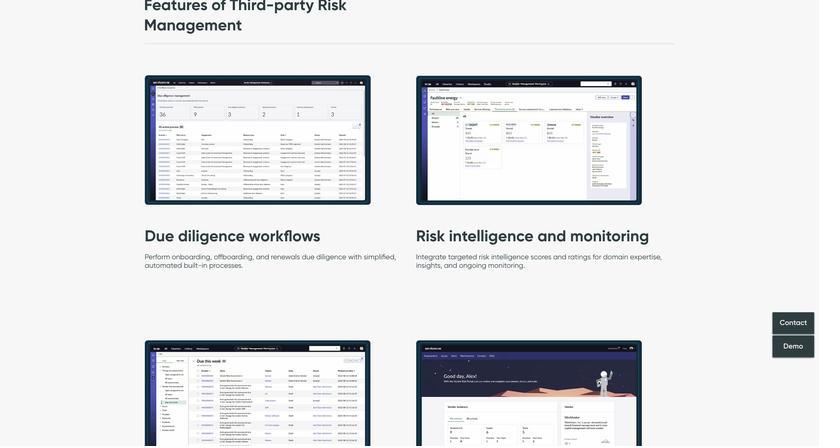Task type: vqa. For each thing, say whether or not it's contained in the screenshot.
the top "Risk"
yes



Task type: describe. For each thing, give the bounding box(es) containing it.
domain
[[604, 253, 629, 261]]

ongoing
[[459, 261, 487, 270]]

onboarding,
[[172, 253, 212, 261]]

and right "scores"
[[554, 253, 567, 261]]

0 vertical spatial intelligence
[[449, 226, 534, 246]]

due
[[145, 226, 174, 246]]

perform onboarding, offboarding, and renewals due diligence with simplified, automated built-in processes.
[[145, 253, 397, 270]]

use third-party scores & ratings to supplement risk data image
[[416, 60, 675, 205]]

perform
[[145, 253, 170, 261]]

renewals
[[271, 253, 300, 261]]

monitoring
[[571, 226, 650, 246]]

and up "scores"
[[538, 226, 567, 246]]

offboarding,
[[214, 253, 254, 261]]

due diligence workflows
[[145, 226, 321, 246]]

demo link
[[773, 336, 815, 357]]

of
[[212, 0, 226, 14]]

features of third-party risk management
[[144, 0, 347, 35]]

and right insights,
[[444, 261, 458, 270]]

intelligence inside integrate targeted risk intelligence scores and ratings for domain expertise, insights, and ongoing monitoring.
[[492, 253, 529, 261]]

ratings
[[569, 253, 591, 261]]

simplified,
[[364, 253, 397, 261]]

easier onboarding, offboarding, & renewals due diligence image
[[145, 60, 403, 205]]

risk inside features of third-party risk management
[[318, 0, 347, 14]]

features
[[144, 0, 208, 14]]

0 vertical spatial diligence
[[178, 226, 245, 246]]

collaborate & share in one place image
[[416, 325, 675, 446]]

integrate
[[416, 253, 447, 261]]

in
[[202, 261, 207, 270]]

risk intelligence and monitoring
[[416, 226, 650, 246]]

integrate targeted risk intelligence scores and ratings for domain expertise, insights, and ongoing monitoring.
[[416, 253, 662, 270]]



Task type: locate. For each thing, give the bounding box(es) containing it.
contact link
[[773, 312, 815, 334]]

contact
[[780, 319, 808, 327]]

0 vertical spatial risk
[[318, 0, 347, 14]]

scores
[[531, 253, 552, 261]]

workflows
[[249, 226, 321, 246]]

1 horizontal spatial risk
[[416, 226, 445, 246]]

0 horizontal spatial risk
[[318, 0, 347, 14]]

intelligence
[[449, 226, 534, 246], [492, 253, 529, 261]]

and inside perform onboarding, offboarding, and renewals due diligence with simplified, automated built-in processes.
[[256, 253, 269, 261]]

party
[[274, 0, 314, 14]]

insights,
[[416, 261, 443, 270]]

risk
[[479, 253, 490, 261]]

due
[[302, 253, 315, 261]]

expertise,
[[631, 253, 662, 261]]

0 horizontal spatial diligence
[[178, 226, 245, 246]]

diligence
[[178, 226, 245, 246], [317, 253, 347, 261]]

1 horizontal spatial diligence
[[317, 253, 347, 261]]

intelligence right "risk"
[[492, 253, 529, 261]]

diligence up onboarding,
[[178, 226, 245, 246]]

diligence inside perform onboarding, offboarding, and renewals due diligence with simplified, automated built-in processes.
[[317, 253, 347, 261]]

1 vertical spatial diligence
[[317, 253, 347, 261]]

demo
[[784, 342, 804, 351]]

management
[[144, 15, 242, 35]]

built-
[[184, 261, 202, 270]]

monitoring.
[[489, 261, 525, 270]]

1 vertical spatial intelligence
[[492, 253, 529, 261]]

use third-party risk management for online assessments image
[[145, 325, 403, 446]]

targeted
[[449, 253, 478, 261]]

1 vertical spatial risk
[[416, 226, 445, 246]]

third-
[[230, 0, 274, 14]]

for
[[593, 253, 602, 261]]

diligence right due
[[317, 253, 347, 261]]

risk
[[318, 0, 347, 14], [416, 226, 445, 246]]

intelligence up "risk"
[[449, 226, 534, 246]]

automated
[[145, 261, 182, 270]]

with
[[348, 253, 362, 261]]

and
[[538, 226, 567, 246], [256, 253, 269, 261], [554, 253, 567, 261], [444, 261, 458, 270]]

processes.
[[209, 261, 243, 270]]

and left renewals
[[256, 253, 269, 261]]



